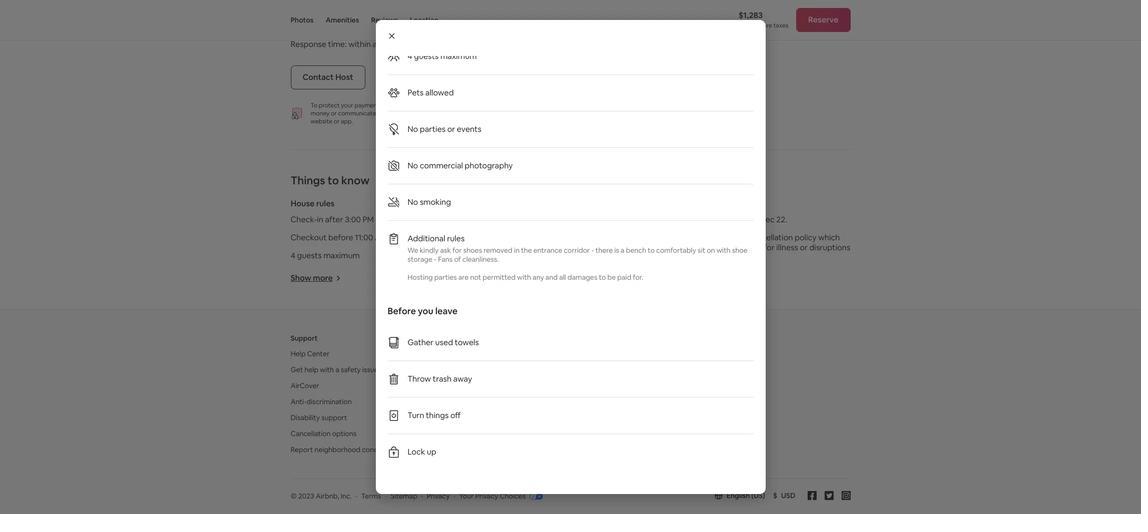 Task type: vqa. For each thing, say whether or not it's contained in the screenshot.
Sitemap
yes



Task type: locate. For each thing, give the bounding box(es) containing it.
to left the 'know'
[[328, 174, 339, 188]]

1 horizontal spatial 4
[[408, 51, 412, 61]]

0 vertical spatial the
[[407, 110, 416, 118]]

1 vertical spatial rules
[[447, 233, 465, 244]]

response left rate
[[291, 21, 326, 32]]

0 horizontal spatial -
[[434, 255, 437, 264]]

2 no from the top
[[408, 160, 418, 171]]

show more down 'potential'
[[480, 273, 522, 284]]

money
[[311, 110, 330, 118]]

things
[[426, 410, 449, 421]]

privacy right your
[[475, 492, 498, 501]]

0 horizontal spatial in
[[317, 215, 323, 225]]

1 vertical spatial guests
[[297, 251, 322, 261]]

0 horizontal spatial show more
[[291, 273, 333, 284]]

in right "removed"
[[514, 246, 520, 255]]

amenities
[[326, 15, 359, 24]]

parties inside additional rules we kindly ask for shoes removed in the entrance corridor - there is a bench to comfortably sit on with shoe storage - fans of cleanliness. hosting parties are not permitted with any and all damages to be paid for.
[[434, 273, 457, 282]]

review
[[669, 233, 695, 243]]

: for response rate
[[343, 21, 345, 32]]

or right "money" at the top left of page
[[331, 110, 337, 118]]

within
[[349, 39, 371, 50]]

checkout
[[291, 233, 327, 243]]

before up full
[[733, 215, 758, 225]]

with right help
[[320, 366, 334, 375]]

0 vertical spatial not
[[582, 215, 595, 225]]

anti-discrimination link
[[291, 398, 352, 407]]

1 horizontal spatial rules
[[447, 233, 465, 244]]

1 horizontal spatial cancellation
[[749, 233, 793, 243]]

before inside $1,283 total before taxes
[[754, 21, 772, 29]]

show more button down checkout
[[291, 273, 341, 284]]

2 vertical spatial the
[[521, 246, 532, 255]]

damages
[[568, 273, 597, 282]]

the up sit
[[697, 233, 710, 243]]

0 vertical spatial you
[[723, 243, 736, 253]]

0 vertical spatial no
[[408, 124, 418, 134]]

2 vertical spatial with
[[320, 366, 334, 375]]

1 horizontal spatial for
[[514, 251, 525, 261]]

2 horizontal spatial with
[[717, 246, 731, 255]]

or right illness
[[800, 243, 808, 253]]

0 horizontal spatial for
[[452, 246, 462, 255]]

more for second show more button from the right
[[313, 273, 333, 284]]

safety
[[341, 366, 361, 375]]

1 horizontal spatial you
[[723, 243, 736, 253]]

0 horizontal spatial rules
[[316, 199, 335, 209]]

0 horizontal spatial you
[[418, 305, 433, 317]]

house rules
[[291, 199, 335, 209]]

: left 'within'
[[345, 39, 347, 50]]

for.
[[633, 273, 643, 282]]

1 horizontal spatial guests
[[414, 51, 439, 61]]

app.
[[341, 118, 353, 126]]

more down potential for noise
[[502, 273, 522, 284]]

shoe
[[732, 246, 748, 255]]

2 horizontal spatial for
[[764, 243, 775, 253]]

reviews button
[[371, 0, 398, 40]]

reserve
[[808, 14, 839, 25]]

0 vertical spatial 4
[[408, 51, 412, 61]]

: left 90%
[[343, 21, 345, 32]]

0 horizontal spatial the
[[407, 110, 416, 118]]

2 vertical spatial a
[[335, 366, 339, 375]]

0 horizontal spatial a
[[335, 366, 339, 375]]

1 horizontal spatial the
[[521, 246, 532, 255]]

no parties or events
[[408, 124, 481, 134]]

cancellation
[[687, 215, 731, 225], [749, 233, 793, 243]]

no for no commercial photography
[[408, 160, 418, 171]]

choices
[[500, 492, 526, 501]]

4 guests maximum inside house rules dialog
[[408, 51, 477, 61]]

1 vertical spatial response
[[291, 39, 326, 50]]

1 horizontal spatial privacy
[[475, 492, 498, 501]]

free cancellation before dec 22.
[[669, 215, 787, 225]]

2 show more from the left
[[480, 273, 522, 284]]

with left any on the bottom left of the page
[[517, 273, 531, 282]]

to
[[328, 174, 339, 188], [648, 246, 655, 255], [599, 273, 606, 282]]

response down photos
[[291, 39, 326, 50]]

1 horizontal spatial hosting
[[479, 334, 505, 343]]

1 horizontal spatial not
[[582, 215, 595, 225]]

the left airbnb
[[407, 110, 416, 118]]

after
[[325, 215, 343, 225]]

location
[[410, 15, 439, 24]]

additional rules we kindly ask for shoes removed in the entrance corridor - there is a bench to comfortably sit on with shoe storage - fans of cleanliness. hosting parties are not permitted with any and all damages to be paid for.
[[408, 233, 749, 282]]

2 response from the top
[[291, 39, 326, 50]]

1 show from the left
[[291, 273, 311, 284]]

1 vertical spatial the
[[697, 233, 710, 243]]

4 guests maximum up 'allowed'
[[408, 51, 477, 61]]

0 horizontal spatial guests
[[297, 251, 322, 261]]

2 horizontal spatial to
[[648, 246, 655, 255]]

0 horizontal spatial show more button
[[291, 273, 341, 284]]

1 horizontal spatial show more
[[480, 273, 522, 284]]

bench
[[626, 246, 646, 255]]

amenities button
[[326, 0, 359, 40]]

guests down hours
[[414, 51, 439, 61]]

4 guests maximum
[[408, 51, 477, 61], [291, 251, 360, 261]]

show more down checkout
[[291, 273, 333, 284]]

parties left are
[[434, 273, 457, 282]]

0 horizontal spatial more
[[313, 273, 333, 284]]

hosting
[[408, 273, 433, 282], [479, 334, 505, 343]]

of
[[399, 110, 405, 118], [454, 255, 461, 264]]

0 vertical spatial with
[[717, 246, 731, 255]]

shoes
[[463, 246, 482, 255]]

1 more from the left
[[313, 273, 333, 284]]

paid
[[617, 273, 631, 282]]

of inside to protect your payment, never transfer money or communicate outside of the airbnb website or app.
[[399, 110, 405, 118]]

0 vertical spatial maximum
[[440, 51, 477, 61]]

1 vertical spatial not
[[470, 273, 481, 282]]

free
[[669, 215, 685, 225]]

maximum down checkout before 11:00 am
[[323, 251, 360, 261]]

0 horizontal spatial privacy
[[427, 492, 450, 501]]

response rate : 90%
[[291, 21, 362, 32]]

1 vertical spatial of
[[454, 255, 461, 264]]

1 horizontal spatial in
[[514, 246, 520, 255]]

a right the is
[[621, 246, 625, 255]]

stays
[[740, 430, 757, 439]]

- left fans
[[434, 255, 437, 264]]

the inside review the host's full cancellation policy which applies even if you cancel for illness or disruptions caused by covid-19.
[[697, 233, 710, 243]]

throw
[[408, 374, 431, 384]]

corridor
[[564, 246, 590, 255]]

1 horizontal spatial to
[[599, 273, 606, 282]]

to protect your payment, never transfer money or communicate outside of the airbnb website or app.
[[311, 102, 436, 126]]

more
[[313, 273, 333, 284], [502, 273, 522, 284]]

$
[[773, 492, 777, 501]]

not left required
[[582, 215, 595, 225]]

a left few
[[373, 39, 377, 50]]

© 2023 airbnb, inc.
[[291, 492, 352, 501]]

of right outside
[[399, 110, 405, 118]]

host's
[[711, 233, 734, 243]]

not right are
[[470, 273, 481, 282]]

payment,
[[355, 102, 381, 110]]

lock up
[[408, 447, 436, 457]]

1 vertical spatial cancellation
[[749, 233, 793, 243]]

cancellation down dec
[[749, 233, 793, 243]]

0 horizontal spatial not
[[470, 273, 481, 282]]

- left "there"
[[591, 246, 594, 255]]

permitted
[[483, 273, 516, 282]]

be
[[607, 273, 616, 282]]

which
[[818, 233, 840, 243]]

rules for house
[[316, 199, 335, 209]]

hosting down storage
[[408, 273, 433, 282]]

1 vertical spatial in
[[514, 246, 520, 255]]

show down cleanliness.
[[480, 273, 501, 284]]

0 vertical spatial of
[[399, 110, 405, 118]]

things to know
[[291, 174, 370, 188]]

2 show from the left
[[480, 273, 501, 284]]

in left after
[[317, 215, 323, 225]]

options
[[332, 430, 357, 439]]

to right bench
[[648, 246, 655, 255]]

no down airbnb
[[408, 124, 418, 134]]

photos button
[[291, 0, 314, 40]]

lock
[[408, 447, 425, 457]]

show for second show more button from the right
[[291, 273, 311, 284]]

inc.
[[341, 492, 352, 501]]

4 guests maximum down checkout before 11:00 am
[[291, 251, 360, 261]]

forum
[[518, 398, 538, 407]]

2 more from the left
[[502, 273, 522, 284]]

sit
[[698, 246, 705, 255]]

0 vertical spatial cancellation
[[687, 215, 731, 225]]

1 horizontal spatial maximum
[[440, 51, 477, 61]]

0 horizontal spatial maximum
[[323, 251, 360, 261]]

show down checkout
[[291, 273, 311, 284]]

4 down hours
[[408, 51, 412, 61]]

1 vertical spatial parties
[[434, 273, 457, 282]]

the left entrance
[[521, 246, 532, 255]]

navigate to instagram image
[[842, 492, 851, 501]]

before down after
[[328, 233, 353, 243]]

for left noise in the left of the page
[[514, 251, 525, 261]]

1 vertical spatial with
[[517, 273, 531, 282]]

hosting right used
[[479, 334, 505, 343]]

1 no from the top
[[408, 124, 418, 134]]

1 horizontal spatial show more button
[[480, 273, 530, 284]]

or left events
[[447, 124, 455, 134]]

navigate to facebook image
[[808, 492, 817, 501]]

photography
[[465, 160, 513, 171]]

maximum up 'allowed'
[[440, 51, 477, 61]]

1 vertical spatial hosting
[[479, 334, 505, 343]]

of right fans
[[454, 255, 461, 264]]

aircover link
[[291, 382, 319, 391]]

reviews
[[371, 15, 398, 24]]

0 horizontal spatial cancellation
[[687, 215, 731, 225]]

2 horizontal spatial a
[[621, 246, 625, 255]]

a left safety
[[335, 366, 339, 375]]

cancellation up host's
[[687, 215, 731, 225]]

4
[[408, 51, 412, 61], [291, 251, 295, 261]]

1 vertical spatial a
[[621, 246, 625, 255]]

1 horizontal spatial a
[[373, 39, 377, 50]]

1 horizontal spatial -
[[591, 246, 594, 255]]

1 horizontal spatial of
[[454, 255, 461, 264]]

show
[[291, 273, 311, 284], [480, 273, 501, 284]]

concern
[[362, 446, 388, 455]]

0 horizontal spatial to
[[328, 174, 339, 188]]

1 vertical spatial you
[[418, 305, 433, 317]]

airbnb,
[[316, 492, 339, 501]]

rules up check-in after 3:00 pm
[[316, 199, 335, 209]]

house
[[291, 199, 315, 209]]

location button
[[410, 0, 439, 40]]

parties down airbnb
[[420, 124, 446, 134]]

0 vertical spatial response
[[291, 21, 326, 32]]

2 vertical spatial no
[[408, 197, 418, 207]]

to left be
[[599, 273, 606, 282]]

sitemap
[[391, 492, 417, 501]]

rules up ask
[[447, 233, 465, 244]]

$1,283 total before taxes
[[739, 10, 788, 29]]

·
[[356, 492, 357, 501]]

rules inside additional rules we kindly ask for shoes removed in the entrance corridor - there is a bench to comfortably sit on with shoe storage - fans of cleanliness. hosting parties are not permitted with any and all damages to be paid for.
[[447, 233, 465, 244]]

fans
[[438, 255, 453, 264]]

maximum
[[440, 51, 477, 61], [323, 251, 360, 261]]

time
[[328, 39, 345, 50]]

0 vertical spatial guests
[[414, 51, 439, 61]]

4 down checkout
[[291, 251, 295, 261]]

maximum inside house rules dialog
[[440, 51, 477, 61]]

before
[[388, 305, 416, 317]]

2 privacy from the left
[[475, 492, 498, 501]]

0 horizontal spatial show
[[291, 273, 311, 284]]

0 vertical spatial in
[[317, 215, 323, 225]]

1 vertical spatial 4 guests maximum
[[291, 251, 360, 261]]

with down host's
[[717, 246, 731, 255]]

0 vertical spatial rules
[[316, 199, 335, 209]]

in inside additional rules we kindly ask for shoes removed in the entrance corridor - there is a bench to comfortably sit on with shoe storage - fans of cleanliness. hosting parties are not permitted with any and all damages to be paid for.
[[514, 246, 520, 255]]

pets
[[408, 87, 424, 98]]

1 vertical spatial before
[[733, 215, 758, 225]]

for inside review the host's full cancellation policy which applies even if you cancel for illness or disruptions caused by covid-19.
[[764, 243, 775, 253]]

2 vertical spatial to
[[599, 273, 606, 282]]

you right if
[[723, 243, 736, 253]]

0 vertical spatial 4 guests maximum
[[408, 51, 477, 61]]

1 horizontal spatial more
[[502, 273, 522, 284]]

you left leave
[[418, 305, 433, 317]]

no left commercial
[[408, 160, 418, 171]]

the inside additional rules we kindly ask for shoes removed in the entrance corridor - there is a bench to comfortably sit on with shoe storage - fans of cleanliness. hosting parties are not permitted with any and all damages to be paid for.
[[521, 246, 532, 255]]

more down checkout
[[313, 273, 333, 284]]

know
[[341, 174, 370, 188]]

required
[[596, 215, 628, 225]]

get help with a safety issue
[[291, 366, 378, 375]]

contact host
[[303, 72, 353, 83]]

1 horizontal spatial 4 guests maximum
[[408, 51, 477, 61]]

cleanliness.
[[462, 255, 499, 264]]

for left illness
[[764, 243, 775, 253]]

1 vertical spatial maximum
[[323, 251, 360, 261]]

help center
[[291, 350, 330, 359]]

0 horizontal spatial hosting
[[408, 273, 433, 282]]

0 horizontal spatial of
[[399, 110, 405, 118]]

you inside review the host's full cancellation policy which applies even if you cancel for illness or disruptions caused by covid-19.
[[723, 243, 736, 253]]

or inside review the host's full cancellation policy which applies even if you cancel for illness or disruptions caused by covid-19.
[[800, 243, 808, 253]]

few
[[379, 39, 393, 50]]

1 vertical spatial no
[[408, 160, 418, 171]]

privacy left your
[[427, 492, 450, 501]]

guests down checkout
[[297, 251, 322, 261]]

show more button down potential for noise
[[480, 273, 530, 284]]

for right ask
[[452, 246, 462, 255]]

0 vertical spatial :
[[343, 21, 345, 32]]

english
[[727, 492, 750, 501]]

1 response from the top
[[291, 21, 326, 32]]

0 vertical spatial hosting
[[408, 273, 433, 282]]

before down $1,283
[[754, 21, 772, 29]]

a inside additional rules we kindly ask for shoes removed in the entrance corridor - there is a bench to comfortably sit on with shoe storage - fans of cleanliness. hosting parties are not permitted with any and all damages to be paid for.
[[621, 246, 625, 255]]

1 vertical spatial :
[[345, 39, 347, 50]]

no left smoking
[[408, 197, 418, 207]]

disability support
[[291, 414, 347, 423]]

review the host's full cancellation policy which applies even if you cancel for illness or disruptions caused by covid-19.
[[669, 233, 850, 263]]

cancellation options link
[[291, 430, 357, 439]]

0 vertical spatial to
[[328, 174, 339, 188]]

2 horizontal spatial the
[[697, 233, 710, 243]]

1 vertical spatial 4
[[291, 251, 295, 261]]

1 horizontal spatial show
[[480, 273, 501, 284]]

0 vertical spatial before
[[754, 21, 772, 29]]

3 no from the top
[[408, 197, 418, 207]]



Task type: describe. For each thing, give the bounding box(es) containing it.
22.
[[776, 215, 787, 225]]

hours
[[394, 39, 415, 50]]

airbnb-
[[479, 430, 503, 439]]

1 horizontal spatial with
[[517, 273, 531, 282]]

hosting inside additional rules we kindly ask for shoes removed in the entrance corridor - there is a bench to comfortably sit on with shoe storage - fans of cleanliness. hosting parties are not permitted with any and all damages to be paid for.
[[408, 273, 433, 282]]

support
[[291, 334, 318, 343]]

4 inside house rules dialog
[[408, 51, 412, 61]]

terms link
[[361, 492, 381, 501]]

used
[[435, 337, 453, 348]]

leave
[[435, 305, 458, 317]]

1 show more button from the left
[[291, 273, 341, 284]]

show for 2nd show more button from left
[[480, 273, 501, 284]]

1 show more from the left
[[291, 273, 333, 284]]

get help with a safety issue link
[[291, 366, 378, 375]]

(us)
[[751, 492, 765, 501]]

check-in after 3:00 pm
[[291, 215, 374, 225]]

photos
[[291, 15, 314, 24]]

potential
[[480, 251, 512, 261]]

or inside house rules dialog
[[447, 124, 455, 134]]

by
[[697, 253, 707, 263]]

help
[[291, 350, 306, 359]]

you inside house rules dialog
[[418, 305, 433, 317]]

never
[[382, 102, 398, 110]]

disability support link
[[291, 414, 347, 423]]

airbnb.org emergency stays link
[[667, 430, 757, 439]]

guests inside house rules dialog
[[414, 51, 439, 61]]

anti-discrimination
[[291, 398, 352, 407]]

your
[[459, 492, 474, 501]]

friendly
[[503, 430, 527, 439]]

airbnb-friendly apartments
[[479, 430, 567, 439]]

not inside additional rules we kindly ask for shoes removed in the entrance corridor - there is a bench to comfortably sit on with shoe storage - fans of cleanliness. hosting parties are not permitted with any and all damages to be paid for.
[[470, 273, 481, 282]]

aircover
[[291, 382, 319, 391]]

reserve button
[[796, 8, 851, 32]]

no for no parties or events
[[408, 124, 418, 134]]

2023
[[298, 492, 314, 501]]

things
[[291, 174, 325, 188]]

apartments
[[529, 430, 567, 439]]

navigate to twitter image
[[825, 492, 834, 501]]

neighborhood
[[315, 446, 360, 455]]

total
[[739, 21, 752, 29]]

response for response rate
[[291, 21, 326, 32]]

report neighborhood concern link
[[291, 446, 388, 455]]

airbnb.org emergency stays
[[667, 430, 757, 439]]

cancellation options
[[291, 430, 357, 439]]

your
[[341, 102, 353, 110]]

your privacy choices
[[459, 492, 526, 501]]

90%
[[347, 21, 362, 32]]

communicate
[[338, 110, 376, 118]]

before for dec
[[733, 215, 758, 225]]

0 vertical spatial a
[[373, 39, 377, 50]]

of inside additional rules we kindly ask for shoes removed in the entrance corridor - there is a bench to comfortably sit on with shoe storage - fans of cleanliness. hosting parties are not permitted with any and all damages to be paid for.
[[454, 255, 461, 264]]

gather
[[408, 337, 434, 348]]

or left app.
[[334, 118, 340, 126]]

storage
[[408, 255, 432, 264]]

smoking
[[420, 197, 451, 207]]

3:00
[[345, 215, 361, 225]]

there
[[596, 246, 613, 255]]

community forum
[[479, 398, 538, 407]]

to
[[311, 102, 317, 110]]

cancellation inside review the host's full cancellation policy which applies even if you cancel for illness or disruptions caused by covid-19.
[[749, 233, 793, 243]]

response time : within a few hours
[[291, 39, 415, 50]]

before for taxes
[[754, 21, 772, 29]]

get
[[291, 366, 303, 375]]

more for 2nd show more button from left
[[502, 273, 522, 284]]

contact host link
[[291, 66, 365, 90]]

disability
[[291, 414, 320, 423]]

0 horizontal spatial 4 guests maximum
[[291, 251, 360, 261]]

is
[[614, 246, 619, 255]]

: for response time
[[345, 39, 347, 50]]

terms
[[361, 492, 381, 501]]

1 vertical spatial to
[[648, 246, 655, 255]]

even
[[697, 243, 715, 253]]

anti-
[[291, 398, 307, 407]]

noise
[[527, 251, 546, 261]]

no for no smoking
[[408, 197, 418, 207]]

rate
[[328, 21, 343, 32]]

rules for additional
[[447, 233, 465, 244]]

monoxide
[[509, 215, 546, 225]]

we
[[408, 246, 418, 255]]

2 vertical spatial before
[[328, 233, 353, 243]]

sitemap link
[[391, 492, 417, 501]]

up
[[427, 447, 436, 457]]

policy
[[795, 233, 817, 243]]

response for response time
[[291, 39, 326, 50]]

entrance
[[534, 246, 562, 255]]

0 horizontal spatial 4
[[291, 251, 295, 261]]

the inside to protect your payment, never transfer money or communicate outside of the airbnb website or app.
[[407, 110, 416, 118]]

away
[[453, 374, 472, 384]]

transfer
[[399, 102, 421, 110]]

no commercial photography
[[408, 160, 513, 171]]

0 vertical spatial parties
[[420, 124, 446, 134]]

0 horizontal spatial with
[[320, 366, 334, 375]]

additional
[[408, 233, 445, 244]]

carbon monoxide detector not required
[[480, 215, 628, 225]]

full
[[736, 233, 747, 243]]

for inside additional rules we kindly ask for shoes removed in the entrance corridor - there is a bench to comfortably sit on with shoe storage - fans of cleanliness. hosting parties are not permitted with any and all damages to be paid for.
[[452, 246, 462, 255]]

comfortably
[[656, 246, 696, 255]]

ask
[[440, 246, 451, 255]]

1 privacy from the left
[[427, 492, 450, 501]]

airbnb
[[417, 110, 436, 118]]

any
[[533, 273, 544, 282]]

privacy link
[[427, 492, 450, 501]]

carbon
[[480, 215, 507, 225]]

house rules dialog
[[376, 0, 766, 494]]

english (us)
[[727, 492, 765, 501]]

support
[[321, 414, 347, 423]]

events
[[457, 124, 481, 134]]

applies
[[669, 243, 695, 253]]

2 show more button from the left
[[480, 273, 530, 284]]



